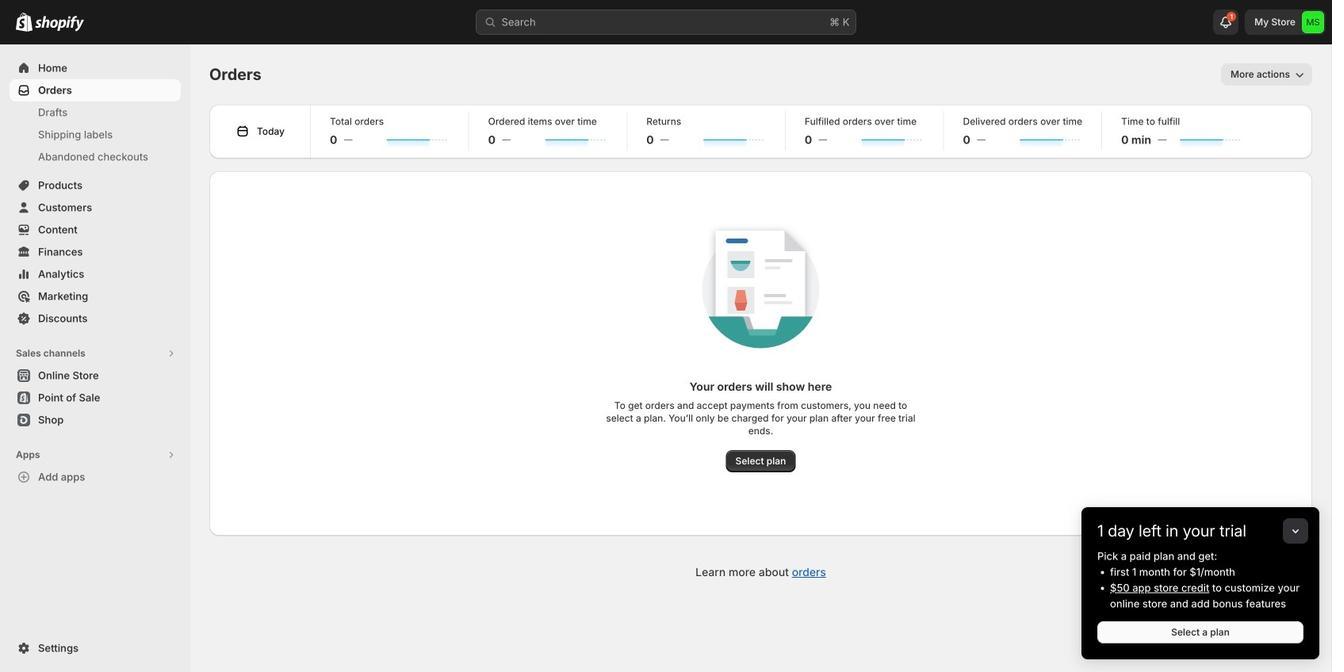 Task type: locate. For each thing, give the bounding box(es) containing it.
shopify image
[[16, 12, 33, 32]]



Task type: vqa. For each thing, say whether or not it's contained in the screenshot.
The Shopify image to the left
yes



Task type: describe. For each thing, give the bounding box(es) containing it.
my store image
[[1302, 11, 1324, 33]]

shopify image
[[35, 16, 84, 32]]



